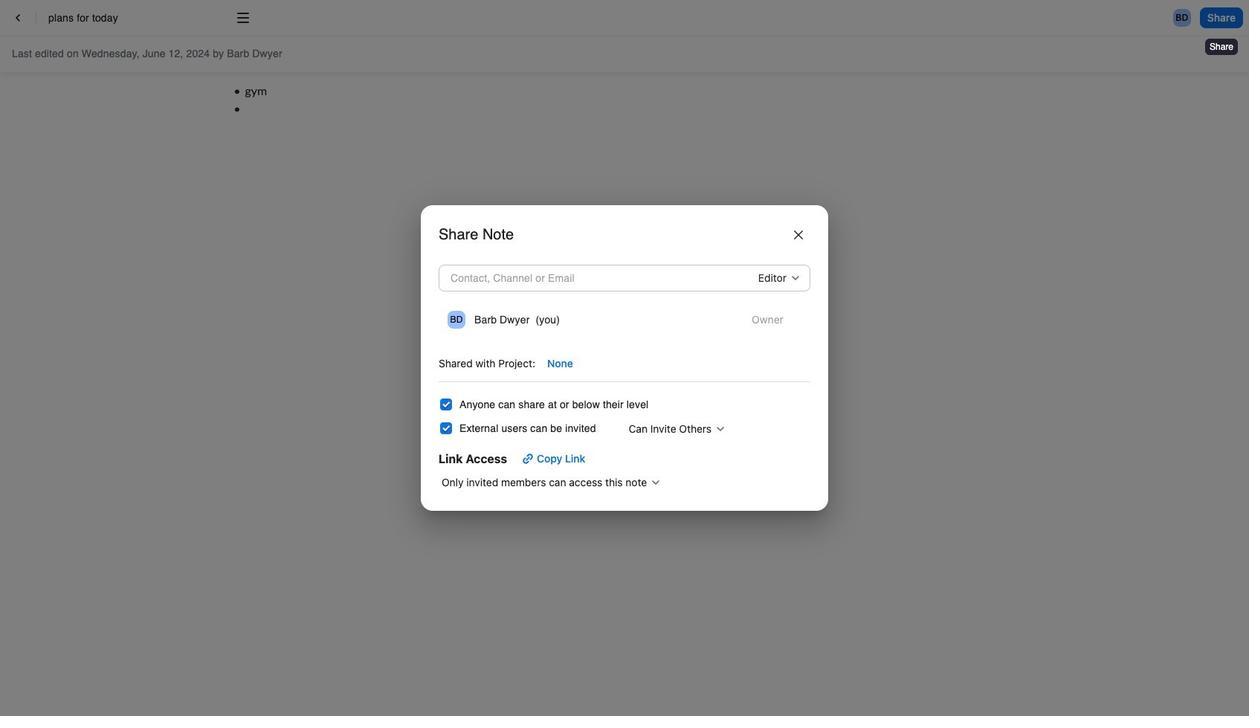 Task type: locate. For each thing, give the bounding box(es) containing it.
permission element
[[743, 310, 802, 331]]

menu item
[[445, 307, 805, 334]]

Contact, Channel or Email text field
[[448, 268, 712, 289]]

None text field
[[48, 10, 219, 25]]

all notes image
[[9, 9, 27, 27]]

None field
[[750, 268, 805, 289], [743, 310, 802, 331], [620, 418, 730, 439], [439, 472, 665, 493], [750, 268, 805, 289], [743, 310, 802, 331], [620, 418, 730, 439], [439, 472, 665, 493]]

tooltip
[[1204, 28, 1240, 57]]

bold image
[[9, 45, 27, 63]]

dialog
[[421, 205, 828, 511]]

bulleted list image
[[222, 45, 240, 63]]

italic image
[[39, 45, 57, 63]]

numbered list image
[[252, 45, 270, 63]]



Task type: vqa. For each thing, say whether or not it's contained in the screenshot.
field
yes



Task type: describe. For each thing, give the bounding box(es) containing it.
close image
[[794, 231, 803, 240]]

checklist image
[[282, 45, 300, 63]]

underline image
[[68, 45, 86, 63]]

strikethrough image
[[98, 45, 116, 63]]

copy link image
[[519, 450, 537, 467]]



